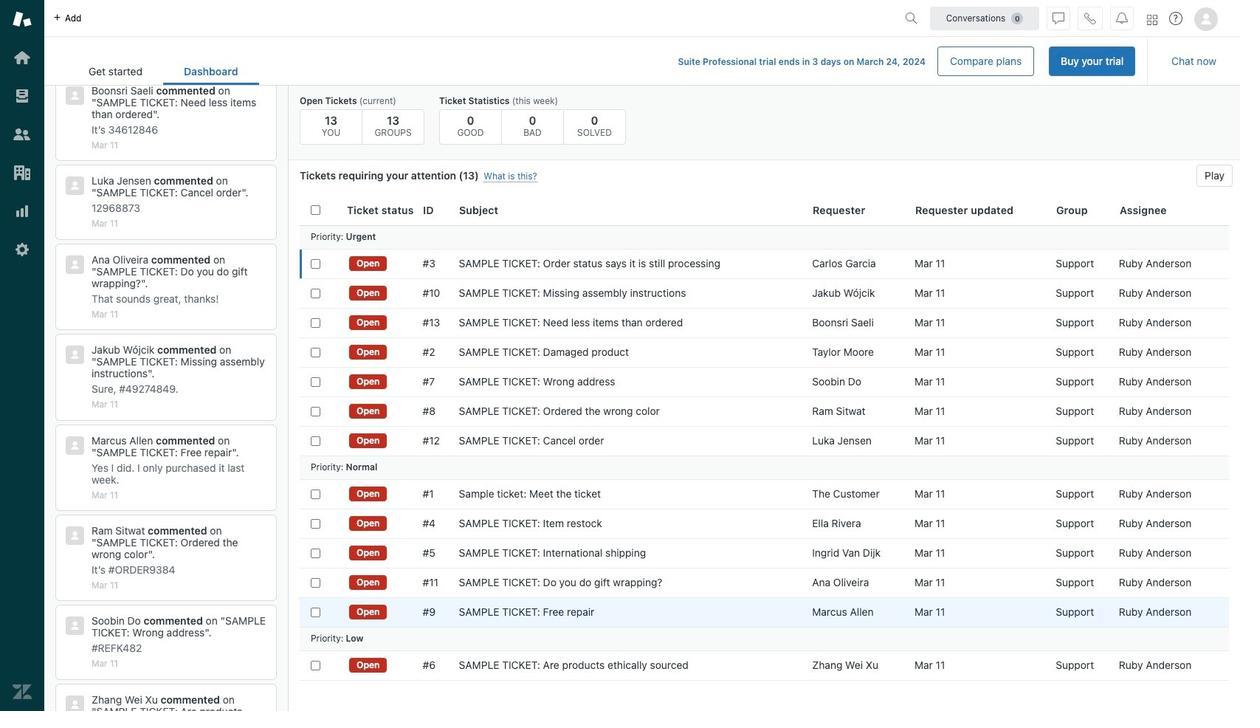 Task type: locate. For each thing, give the bounding box(es) containing it.
zendesk image
[[13, 682, 32, 702]]

tab list
[[68, 58, 259, 85]]

zendesk support image
[[13, 10, 32, 29]]

None checkbox
[[311, 436, 321, 446], [311, 519, 321, 528], [311, 548, 321, 558], [311, 578, 321, 588], [311, 608, 321, 617], [311, 436, 321, 446], [311, 519, 321, 528], [311, 548, 321, 558], [311, 578, 321, 588], [311, 608, 321, 617]]

get started image
[[13, 48, 32, 67]]

None checkbox
[[311, 259, 321, 268], [311, 288, 321, 298], [311, 318, 321, 328], [311, 348, 321, 357], [311, 377, 321, 387], [311, 407, 321, 416], [311, 489, 321, 499], [311, 661, 321, 670], [311, 259, 321, 268], [311, 288, 321, 298], [311, 318, 321, 328], [311, 348, 321, 357], [311, 377, 321, 387], [311, 407, 321, 416], [311, 489, 321, 499], [311, 661, 321, 670]]

zendesk products image
[[1148, 14, 1158, 25]]

tab
[[68, 58, 163, 85]]

March 24, 2024 text field
[[857, 56, 926, 67]]

grid
[[289, 196, 1241, 711]]

main element
[[0, 0, 44, 711]]



Task type: vqa. For each thing, say whether or not it's contained in the screenshot.
sixth MENU ITEM from the bottom of the page
no



Task type: describe. For each thing, give the bounding box(es) containing it.
organizations image
[[13, 163, 32, 182]]

Select All Tickets checkbox
[[311, 206, 321, 215]]

customers image
[[13, 125, 32, 144]]

views image
[[13, 86, 32, 106]]

reporting image
[[13, 202, 32, 221]]

admin image
[[13, 240, 32, 259]]

button displays agent's chat status as invisible. image
[[1053, 12, 1065, 24]]

get help image
[[1170, 12, 1183, 25]]

notifications image
[[1117, 12, 1129, 24]]



